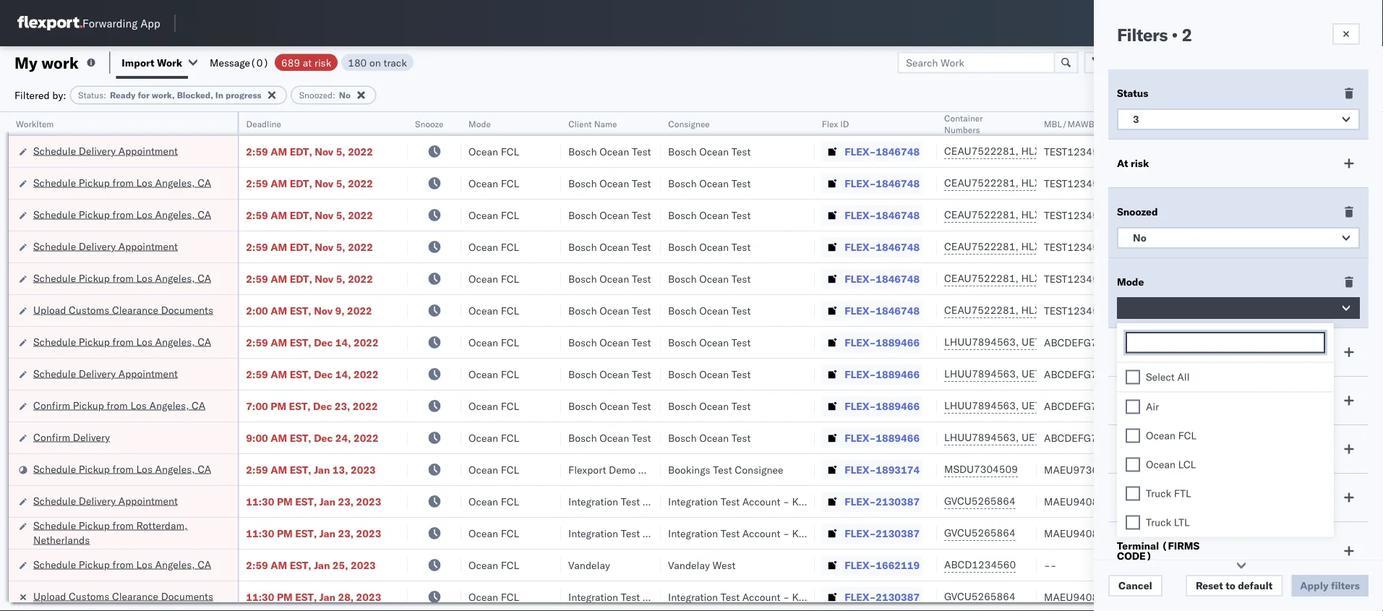 Task type: vqa. For each thing, say whether or not it's contained in the screenshot.
2nd the Partner from right
no



Task type: locate. For each thing, give the bounding box(es) containing it.
clearance for 2nd upload customs clearance documents link from the bottom of the page
[[112, 303, 158, 316]]

0 vertical spatial client
[[568, 118, 592, 129]]

delivery up schedule pickup from rotterdam, netherlands
[[79, 494, 116, 507]]

from
[[113, 176, 134, 189], [113, 208, 134, 221], [113, 272, 134, 284], [113, 335, 134, 348], [107, 399, 128, 412], [113, 462, 134, 475], [113, 519, 134, 532], [113, 558, 134, 571]]

vandelay
[[568, 559, 610, 571], [668, 559, 710, 571]]

port for departure port
[[1169, 394, 1190, 407]]

schedule delivery appointment button
[[33, 144, 178, 159], [33, 239, 178, 255], [33, 366, 178, 382], [33, 494, 178, 510]]

reset to default
[[1196, 579, 1273, 592]]

ceau7522281, hlxu6269489, hlxu8034992 for the schedule delivery appointment link corresponding to 2:59 am edt, nov 5, 2022
[[945, 145, 1169, 157]]

appointment for 11:30 pm est, jan 23, 2023
[[118, 494, 178, 507]]

11:30 pm est, jan 23, 2023 down 2:59 am est, jan 13, 2023
[[246, 495, 381, 508]]

ca for 4th schedule pickup from los angeles, ca button from the bottom
[[198, 272, 211, 284]]

: for snoozed
[[333, 90, 335, 101]]

numbers left 3
[[1097, 118, 1133, 129]]

11:30 down 2:59 am est, jan 25, 2023
[[246, 591, 274, 603]]

2 vertical spatial lagerfeld
[[813, 591, 857, 603]]

mode inside button
[[469, 118, 491, 129]]

lagerfeld down flex-1893174 on the right bottom of page
[[813, 495, 857, 508]]

2022 for the schedule delivery appointment link corresponding to 2:59 am est, dec 14, 2022
[[354, 368, 379, 380]]

gaurav jawla for schedule delivery appointment
[[1236, 145, 1296, 158]]

0 vertical spatial 11:30 pm est, jan 23, 2023
[[246, 495, 381, 508]]

from inside schedule pickup from rotterdam, netherlands
[[113, 519, 134, 532]]

edt, for fifth schedule pickup from los angeles, ca link from the bottom
[[290, 209, 312, 221]]

14, up 7:00 pm est, dec 23, 2022
[[335, 368, 351, 380]]

0 horizontal spatial mode
[[469, 118, 491, 129]]

at
[[303, 56, 312, 69]]

schedule delivery appointment link up schedule pickup from rotterdam, netherlands
[[33, 494, 178, 508]]

5 ceau7522281, from the top
[[945, 272, 1019, 285]]

4 lhuu7894563, uetu5238478 from the top
[[945, 431, 1092, 444]]

my work
[[14, 52, 79, 72]]

0 horizontal spatial name
[[594, 118, 617, 129]]

2023 right 28,
[[356, 591, 381, 603]]

schedule delivery appointment link for 2:59 am edt, nov 5, 2022
[[33, 144, 178, 158]]

2 account from the top
[[743, 527, 781, 540]]

on
[[369, 56, 381, 69]]

schedule delivery appointment for 2:59 am edt, nov 5, 2022
[[33, 144, 178, 157]]

mbl/mawb
[[1044, 118, 1095, 129]]

689 at risk
[[281, 56, 331, 69]]

schedule pickup from los angeles, ca link
[[33, 175, 211, 190], [33, 207, 211, 222], [33, 271, 211, 285], [33, 334, 211, 349], [33, 462, 211, 476], [33, 557, 211, 572]]

1 vertical spatial jawla
[[1271, 177, 1296, 189]]

11:30 down 2:59 am est, jan 13, 2023
[[246, 495, 274, 508]]

3 11:30 from the top
[[246, 591, 274, 603]]

schedule delivery appointment button up schedule pickup from rotterdam, netherlands
[[33, 494, 178, 510]]

0 vertical spatial lagerfeld
[[813, 495, 857, 508]]

truck left the ltl
[[1146, 516, 1172, 529]]

0 vertical spatial documents
[[161, 303, 213, 316]]

est, down 2:59 am est, jan 13, 2023
[[295, 495, 317, 508]]

2 vertical spatial account
[[743, 591, 781, 603]]

1 integration test account - karl lagerfeld from the top
[[668, 495, 857, 508]]

2:00 am est, nov 9, 2022
[[246, 304, 372, 317]]

0 vertical spatial snoozed
[[299, 90, 333, 101]]

resize handle column header for mbl/mawb numbers
[[1212, 112, 1229, 611]]

1 schedule pickup from los angeles, ca link from the top
[[33, 175, 211, 190]]

integration test account - karl lagerfeld down bookings test consignee
[[668, 495, 857, 508]]

1 vertical spatial confirm
[[33, 431, 70, 443]]

1 flex- from the top
[[845, 145, 876, 158]]

angeles, for 6th schedule pickup from los angeles, ca link
[[155, 558, 195, 571]]

1 horizontal spatial numbers
[[1097, 118, 1133, 129]]

5 2:59 am edt, nov 5, 2022 from the top
[[246, 272, 373, 285]]

2 integration from the top
[[668, 527, 718, 540]]

0 vertical spatial client name
[[568, 118, 617, 129]]

2 vertical spatial integration
[[668, 591, 718, 603]]

confirm for confirm delivery
[[33, 431, 70, 443]]

delivery down confirm pickup from los angeles, ca button
[[73, 431, 110, 443]]

0 horizontal spatial no
[[339, 90, 351, 101]]

1 schedule delivery appointment link from the top
[[33, 144, 178, 158]]

los inside button
[[130, 399, 147, 412]]

upload inside button
[[33, 303, 66, 316]]

None checkbox
[[1126, 429, 1141, 443], [1126, 457, 1141, 472], [1126, 486, 1141, 501], [1126, 515, 1141, 530], [1126, 429, 1141, 443], [1126, 457, 1141, 472], [1126, 486, 1141, 501], [1126, 515, 1141, 530]]

2 abcdefg78456546 from the top
[[1044, 368, 1142, 380]]

documents inside button
[[161, 303, 213, 316]]

upload customs clearance documents
[[33, 303, 213, 316], [33, 590, 213, 602]]

dec for confirm delivery
[[314, 431, 333, 444]]

2 edt, from the top
[[290, 177, 312, 189]]

lhuu7894563, uetu5238478
[[945, 336, 1092, 348], [945, 367, 1092, 380], [945, 399, 1092, 412], [945, 431, 1092, 444]]

1 vertical spatial flex-2130387
[[845, 527, 920, 540]]

6 ceau7522281, hlxu6269489, hlxu8034992 from the top
[[945, 304, 1169, 316]]

23, up 25,
[[338, 527, 354, 540]]

est, up 2:59 am est, jan 25, 2023
[[295, 527, 317, 540]]

maeu9408431 down maeu9736123
[[1044, 495, 1117, 508]]

at risk
[[1117, 157, 1149, 170]]

0 vertical spatial upload
[[33, 303, 66, 316]]

0 vertical spatial clearance
[[112, 303, 158, 316]]

1889466 for schedule delivery appointment
[[876, 368, 920, 380]]

delivery
[[79, 144, 116, 157], [79, 240, 116, 252], [79, 367, 116, 380], [73, 431, 110, 443], [79, 494, 116, 507]]

terminal
[[1117, 540, 1160, 552]]

2 vertical spatial jawla
[[1271, 240, 1296, 253]]

0 horizontal spatial vandelay
[[568, 559, 610, 571]]

3 schedule pickup from los angeles, ca from the top
[[33, 272, 211, 284]]

2 vertical spatial integration test account - karl lagerfeld
[[668, 591, 857, 603]]

0 vertical spatial flex-2130387
[[845, 495, 920, 508]]

1 vertical spatial upload customs clearance documents link
[[33, 589, 213, 604]]

0 vertical spatial port
[[1169, 394, 1190, 407]]

lhuu7894563, for confirm delivery
[[945, 431, 1019, 444]]

2 14, from the top
[[335, 368, 351, 380]]

customs for 2nd upload customs clearance documents link from the bottom of the page
[[69, 303, 109, 316]]

2 flex-2130387 from the top
[[845, 527, 920, 540]]

flex-2130387 up flex-1662119
[[845, 527, 920, 540]]

import work button
[[122, 56, 182, 69]]

•
[[1172, 24, 1178, 46]]

1 appointment from the top
[[118, 144, 178, 157]]

schedule pickup from los angeles, ca for 5th schedule pickup from los angeles, ca link
[[33, 462, 211, 475]]

clearance
[[112, 303, 158, 316], [112, 590, 158, 602]]

dec left 24,
[[314, 431, 333, 444]]

port right final in the bottom of the page
[[1144, 491, 1165, 504]]

1 vertical spatial client name
[[1117, 346, 1177, 358]]

11:30 pm est, jan 28, 2023
[[246, 591, 381, 603]]

confirm inside confirm delivery link
[[33, 431, 70, 443]]

filters
[[1117, 24, 1168, 46]]

schedule delivery appointment up schedule pickup from rotterdam, netherlands
[[33, 494, 178, 507]]

customs
[[69, 303, 109, 316], [69, 590, 109, 602]]

9 flex- from the top
[[845, 400, 876, 412]]

fcl
[[501, 145, 519, 158], [501, 177, 519, 189], [501, 209, 519, 221], [501, 240, 519, 253], [501, 272, 519, 285], [501, 304, 519, 317], [501, 336, 519, 349], [501, 368, 519, 380], [501, 400, 519, 412], [1179, 429, 1197, 442], [501, 431, 519, 444], [501, 463, 519, 476], [501, 495, 519, 508], [501, 527, 519, 540], [501, 559, 519, 571], [501, 591, 519, 603]]

jan left 28,
[[319, 591, 336, 603]]

2 appointment from the top
[[118, 240, 178, 252]]

1 vertical spatial lagerfeld
[[813, 527, 857, 540]]

select all
[[1146, 371, 1190, 383]]

list box containing select all
[[1117, 363, 1334, 537]]

2 vertical spatial 23,
[[338, 527, 354, 540]]

0 horizontal spatial status
[[78, 90, 104, 101]]

2 lhuu7894563, from the top
[[945, 367, 1019, 380]]

1 gaurav from the top
[[1236, 145, 1269, 158]]

los for fifth schedule pickup from los angeles, ca link from the bottom
[[136, 208, 153, 221]]

flex id button
[[815, 115, 923, 129]]

integration test account - karl lagerfeld up west
[[668, 527, 857, 540]]

1 horizontal spatial :
[[333, 90, 335, 101]]

pickup inside confirm pickup from los angeles, ca link
[[73, 399, 104, 412]]

pickup for schedule pickup from rotterdam, netherlands button
[[79, 519, 110, 532]]

1 vertical spatial gaurav jawla
[[1236, 177, 1296, 189]]

gvcu5265864 up abcd1234560
[[945, 526, 1016, 539]]

0 vertical spatial karl
[[792, 495, 811, 508]]

dec down "2:00 am est, nov 9, 2022"
[[314, 336, 333, 349]]

1 horizontal spatial client
[[1117, 346, 1146, 358]]

appointment up confirm pickup from los angeles, ca
[[118, 367, 178, 380]]

jawla for schedule delivery appointment
[[1271, 145, 1296, 158]]

ca inside button
[[192, 399, 205, 412]]

angeles, for 3rd schedule pickup from los angeles, ca link from the top
[[155, 272, 195, 284]]

uetu5238478 for schedule pickup from los angeles, ca
[[1022, 336, 1092, 348]]

5 schedule from the top
[[33, 272, 76, 284]]

0 vertical spatial upload customs clearance documents
[[33, 303, 213, 316]]

2130387
[[876, 495, 920, 508], [876, 527, 920, 540], [876, 591, 920, 603]]

2023 right the 13,
[[351, 463, 376, 476]]

0 vertical spatial 11:30
[[246, 495, 274, 508]]

1 resize handle column header from the left
[[220, 112, 237, 611]]

: left ready
[[104, 90, 106, 101]]

mbl/mawb numbers button
[[1037, 115, 1215, 129]]

9 schedule from the top
[[33, 494, 76, 507]]

appointment
[[118, 144, 178, 157], [118, 240, 178, 252], [118, 367, 178, 380], [118, 494, 178, 507]]

pickup inside schedule pickup from rotterdam, netherlands
[[79, 519, 110, 532]]

4 hlxu6269489, from the top
[[1021, 240, 1095, 253]]

workitem
[[16, 118, 54, 129]]

karl
[[792, 495, 811, 508], [792, 527, 811, 540], [792, 591, 811, 603]]

gvcu5265864 down abcd1234560
[[945, 590, 1016, 603]]

1 gvcu5265864 from the top
[[945, 495, 1016, 507]]

integration test account - karl lagerfeld down west
[[668, 591, 857, 603]]

1 vertical spatial 11:30 pm est, jan 23, 2023
[[246, 527, 381, 540]]

los for 1st schedule pickup from los angeles, ca link from the top of the page
[[136, 176, 153, 189]]

3 gaurav jawla from the top
[[1236, 240, 1296, 253]]

2:59 for 4th schedule pickup from los angeles, ca button
[[246, 336, 268, 349]]

schedule pickup from rotterdam, netherlands link
[[33, 518, 219, 547]]

2 2:59 am est, dec 14, 2022 from the top
[[246, 368, 379, 380]]

los for 6th schedule pickup from los angeles, ca link
[[136, 558, 153, 571]]

1 2130387 from the top
[[876, 495, 920, 508]]

lcl
[[1179, 458, 1196, 471]]

4 abcdefg78456546 from the top
[[1044, 431, 1142, 444]]

appointment for 2:59 am est, dec 14, 2022
[[118, 367, 178, 380]]

schedule delivery appointment up confirm pickup from los angeles, ca
[[33, 367, 178, 380]]

0 vertical spatial customs
[[69, 303, 109, 316]]

numbers down container
[[945, 124, 980, 135]]

dec
[[314, 336, 333, 349], [314, 368, 333, 380], [313, 400, 332, 412], [314, 431, 333, 444]]

0 horizontal spatial client
[[568, 118, 592, 129]]

1889466 for confirm delivery
[[876, 431, 920, 444]]

arrival port
[[1117, 443, 1174, 455]]

0 vertical spatial risk
[[315, 56, 331, 69]]

flex-1846748
[[845, 145, 920, 158], [845, 177, 920, 189], [845, 209, 920, 221], [845, 240, 920, 253], [845, 272, 920, 285], [845, 304, 920, 317]]

3 hlxu6269489, from the top
[[1021, 208, 1095, 221]]

msdu7304509
[[945, 463, 1018, 476]]

0 vertical spatial 2130387
[[876, 495, 920, 508]]

1 flex-1889466 from the top
[[845, 336, 920, 349]]

1 ceau7522281, from the top
[[945, 145, 1019, 157]]

list box
[[1117, 363, 1334, 537]]

truck
[[1146, 487, 1172, 500], [1146, 516, 1172, 529]]

0 vertical spatial name
[[594, 118, 617, 129]]

age
[[1366, 495, 1384, 508]]

1 horizontal spatial risk
[[1131, 157, 1149, 170]]

confirm inside confirm pickup from los angeles, ca link
[[33, 399, 70, 412]]

0 vertical spatial confirm
[[33, 399, 70, 412]]

1 11:30 pm est, jan 23, 2023 from the top
[[246, 495, 381, 508]]

maeu9736123
[[1044, 463, 1117, 476]]

1 upload customs clearance documents from the top
[[33, 303, 213, 316]]

1 : from the left
[[104, 90, 106, 101]]

port down all
[[1169, 394, 1190, 407]]

2 lhuu7894563, uetu5238478 from the top
[[945, 367, 1092, 380]]

est, down "9:00 am est, dec 24, 2022"
[[290, 463, 311, 476]]

2130387 down the 1662119
[[876, 591, 920, 603]]

delivery up confirm pickup from los angeles, ca
[[79, 367, 116, 380]]

schedule delivery appointment button down workitem button
[[33, 144, 178, 159]]

1 2:59 from the top
[[246, 145, 268, 158]]

status right by:
[[78, 90, 104, 101]]

0 vertical spatial gaurav
[[1236, 145, 1269, 158]]

delivery for 11:30 pm est, jan 23, 2023
[[79, 494, 116, 507]]

ca for confirm pickup from los angeles, ca button
[[192, 399, 205, 412]]

appointment up rotterdam, at left
[[118, 494, 178, 507]]

schedule delivery appointment up upload customs clearance documents button
[[33, 240, 178, 252]]

pickup for confirm pickup from los angeles, ca button
[[73, 399, 104, 412]]

jan left 25,
[[314, 559, 330, 571]]

2022 for 1st schedule pickup from los angeles, ca link from the top of the page
[[348, 177, 373, 189]]

1 horizontal spatial vandelay
[[668, 559, 710, 571]]

lagerfeld up flex-1662119
[[813, 527, 857, 540]]

0 vertical spatial integration test account - karl lagerfeld
[[668, 495, 857, 508]]

1 vertical spatial snoozed
[[1117, 205, 1158, 218]]

2 ceau7522281, hlxu6269489, hlxu8034992 from the top
[[945, 176, 1169, 189]]

appointment down workitem button
[[118, 144, 178, 157]]

schedule delivery appointment link down workitem button
[[33, 144, 178, 158]]

3 appointment from the top
[[118, 367, 178, 380]]

clearance inside button
[[112, 303, 158, 316]]

confirm delivery button
[[33, 430, 110, 446]]

5 hlxu8034992 from the top
[[1098, 272, 1169, 285]]

2130387 down 1893174
[[876, 495, 920, 508]]

import
[[122, 56, 155, 69]]

2 vertical spatial maeu9408431
[[1044, 591, 1117, 603]]

schedule pickup from los angeles, ca for 6th schedule pickup from los angeles, ca link
[[33, 558, 211, 571]]

delivery for 2:59 am edt, nov 5, 2022
[[79, 144, 116, 157]]

appointment up upload customs clearance documents button
[[118, 240, 178, 252]]

gaurav jawla
[[1236, 145, 1296, 158], [1236, 177, 1296, 189], [1236, 240, 1296, 253]]

11:30 up 2:59 am est, jan 25, 2023
[[246, 527, 274, 540]]

integration up vandelay west
[[668, 527, 718, 540]]

3 abcdefg78456546 from the top
[[1044, 400, 1142, 412]]

: up deadline button
[[333, 90, 335, 101]]

flex-1846748 for first schedule pickup from los angeles, ca button from the top
[[845, 177, 920, 189]]

vandelay for vandelay
[[568, 559, 610, 571]]

customs inside button
[[69, 303, 109, 316]]

bosch
[[568, 145, 597, 158], [668, 145, 697, 158], [568, 177, 597, 189], [668, 177, 697, 189], [568, 209, 597, 221], [668, 209, 697, 221], [568, 240, 597, 253], [668, 240, 697, 253], [568, 272, 597, 285], [668, 272, 697, 285], [568, 304, 597, 317], [668, 304, 697, 317], [568, 336, 597, 349], [668, 336, 697, 349], [568, 368, 597, 380], [668, 368, 697, 380], [568, 400, 597, 412], [668, 400, 697, 412], [568, 431, 597, 444], [668, 431, 697, 444]]

truck left ftl
[[1146, 487, 1172, 500]]

3 lagerfeld from the top
[[813, 591, 857, 603]]

maeu9408431 up --
[[1044, 527, 1117, 540]]

4 lhuu7894563, from the top
[[945, 431, 1019, 444]]

bookings
[[668, 463, 711, 476]]

2:59 am est, dec 14, 2022 up 7:00 pm est, dec 23, 2022
[[246, 368, 379, 380]]

2:59 for schedule delivery appointment button related to 2:59 am edt, nov 5, 2022
[[246, 145, 268, 158]]

flex-2130387 down flex-1893174 on the right bottom of page
[[845, 495, 920, 508]]

est, up "9:00 am est, dec 24, 2022"
[[289, 400, 311, 412]]

0 horizontal spatial numbers
[[945, 124, 980, 135]]

2 karl from the top
[[792, 527, 811, 540]]

0 vertical spatial integration
[[668, 495, 718, 508]]

numbers inside container numbers
[[945, 124, 980, 135]]

1846748
[[876, 145, 920, 158], [876, 177, 920, 189], [876, 209, 920, 221], [876, 240, 920, 253], [876, 272, 920, 285], [876, 304, 920, 317]]

1 vertical spatial clearance
[[112, 590, 158, 602]]

0 vertical spatial upload customs clearance documents link
[[33, 303, 213, 317]]

for
[[138, 90, 150, 101]]

2022 for 3rd schedule pickup from los angeles, ca link from the top
[[348, 272, 373, 285]]

None text field
[[1131, 337, 1324, 350]]

numbers inside button
[[1097, 118, 1133, 129]]

gvcu5265864
[[945, 495, 1016, 507], [945, 526, 1016, 539], [945, 590, 1016, 603]]

name inside button
[[594, 118, 617, 129]]

my
[[14, 52, 37, 72]]

3 schedule delivery appointment from the top
[[33, 367, 178, 380]]

pickup
[[79, 176, 110, 189], [79, 208, 110, 221], [79, 272, 110, 284], [79, 335, 110, 348], [73, 399, 104, 412], [79, 462, 110, 475], [79, 519, 110, 532], [79, 558, 110, 571]]

maeu9408431 down --
[[1044, 591, 1117, 603]]

4 edt, from the top
[[290, 240, 312, 253]]

23, up 24,
[[335, 400, 350, 412]]

12 flex- from the top
[[845, 495, 876, 508]]

angeles, inside confirm pickup from los angeles, ca link
[[149, 399, 189, 412]]

2 vertical spatial gaurav jawla
[[1236, 240, 1296, 253]]

1 vertical spatial integration
[[668, 527, 718, 540]]

abcdefg78456546 for schedule pickup from los angeles, ca
[[1044, 336, 1142, 349]]

1 vertical spatial port
[[1153, 443, 1174, 455]]

jan down the 13,
[[319, 495, 336, 508]]

1 5, from the top
[[336, 145, 345, 158]]

0 horizontal spatial risk
[[315, 56, 331, 69]]

23, for schedule pickup from rotterdam, netherlands
[[338, 527, 354, 540]]

3 ceau7522281, hlxu6269489, hlxu8034992 from the top
[[945, 208, 1169, 221]]

pickup for 4th schedule pickup from los angeles, ca button
[[79, 335, 110, 348]]

3 flex-1846748 from the top
[[845, 209, 920, 221]]

angeles, for fifth schedule pickup from los angeles, ca link from the bottom
[[155, 208, 195, 221]]

port for final port
[[1144, 491, 1165, 504]]

4 schedule pickup from los angeles, ca from the top
[[33, 335, 211, 348]]

0 vertical spatial 23,
[[335, 400, 350, 412]]

pickup for 4th schedule pickup from los angeles, ca button from the bottom
[[79, 272, 110, 284]]

2 vertical spatial port
[[1144, 491, 1165, 504]]

consignee button
[[661, 115, 800, 129]]

3 2:59 am edt, nov 5, 2022 from the top
[[246, 209, 373, 221]]

2 clearance from the top
[[112, 590, 158, 602]]

3 schedule from the top
[[33, 208, 76, 221]]

5, for fifth schedule pickup from los angeles, ca link from the bottom
[[336, 209, 345, 221]]

schedule delivery appointment link up confirm pickup from los angeles, ca
[[33, 366, 178, 381]]

4 1846748 from the top
[[876, 240, 920, 253]]

2023 right 25,
[[351, 559, 376, 571]]

lagerfeld down flex-1662119
[[813, 591, 857, 603]]

1 horizontal spatial name
[[1149, 346, 1177, 358]]

1 horizontal spatial client name
[[1117, 346, 1177, 358]]

integration down vandelay west
[[668, 591, 718, 603]]

est, left 9,
[[290, 304, 311, 317]]

select
[[1146, 371, 1175, 383]]

confirm pickup from los angeles, ca
[[33, 399, 205, 412]]

0 vertical spatial 2:59 am est, dec 14, 2022
[[246, 336, 379, 349]]

bosch ocean test
[[568, 145, 651, 158], [668, 145, 751, 158], [568, 177, 651, 189], [668, 177, 751, 189], [568, 209, 651, 221], [668, 209, 751, 221], [568, 240, 651, 253], [668, 240, 751, 253], [568, 272, 651, 285], [668, 272, 751, 285], [568, 304, 651, 317], [668, 304, 751, 317], [568, 336, 651, 349], [668, 336, 751, 349], [568, 368, 651, 380], [668, 368, 751, 380], [568, 400, 651, 412], [668, 400, 751, 412], [568, 431, 651, 444], [668, 431, 751, 444]]

0 horizontal spatial snoozed
[[299, 90, 333, 101]]

flex-2130387
[[845, 495, 920, 508], [845, 527, 920, 540], [845, 591, 920, 603]]

2 vertical spatial flex-2130387
[[845, 591, 920, 603]]

schedule delivery appointment link up upload customs clearance documents button
[[33, 239, 178, 253]]

integration test account - karl lagerfeld
[[668, 495, 857, 508], [668, 527, 857, 540], [668, 591, 857, 603]]

no inside button
[[1133, 231, 1147, 244]]

batch action button
[[1281, 52, 1375, 73]]

filters • 2
[[1117, 24, 1192, 46]]

schedule delivery appointment button for 11:30 pm est, jan 23, 2023
[[33, 494, 178, 510]]

0 vertical spatial mode
[[469, 118, 491, 129]]

delivery down workitem button
[[79, 144, 116, 157]]

1 vertical spatial gvcu5265864
[[945, 526, 1016, 539]]

23, down the 13,
[[338, 495, 354, 508]]

id
[[840, 118, 849, 129]]

resize handle column header
[[220, 112, 237, 611], [390, 112, 408, 611], [444, 112, 461, 611], [544, 112, 561, 611], [644, 112, 661, 611], [797, 112, 815, 611], [920, 112, 937, 611], [1020, 112, 1037, 611], [1212, 112, 1229, 611], [1311, 112, 1329, 611], [1357, 112, 1375, 611]]

schedule delivery appointment down workitem button
[[33, 144, 178, 157]]

track
[[384, 56, 407, 69]]

resize handle column header for workitem
[[220, 112, 237, 611]]

ceau7522281, hlxu6269489, hlxu8034992 for 1st schedule pickup from los angeles, ca link from the top of the page
[[945, 176, 1169, 189]]

2:59 for fifth schedule pickup from los angeles, ca button from the bottom of the page
[[246, 209, 268, 221]]

1 vertical spatial truck
[[1146, 516, 1172, 529]]

3 edt, from the top
[[290, 209, 312, 221]]

flex-1662119 button
[[822, 555, 923, 575], [822, 555, 923, 575]]

schedule pickup from los angeles, ca for 1st schedule pickup from los angeles, ca link from the top of the page
[[33, 176, 211, 189]]

1 14, from the top
[[335, 336, 351, 349]]

flex-1889466 for schedule delivery appointment
[[845, 368, 920, 380]]

1889466
[[876, 336, 920, 349], [876, 368, 920, 380], [876, 400, 920, 412], [876, 431, 920, 444]]

vandelay for vandelay west
[[668, 559, 710, 571]]

1 vertical spatial maeu9408431
[[1044, 527, 1117, 540]]

1 vertical spatial customs
[[69, 590, 109, 602]]

1 vertical spatial karl
[[792, 527, 811, 540]]

3 jawla from the top
[[1271, 240, 1296, 253]]

ca for fifth schedule pickup from los angeles, ca button from the bottom of the page
[[198, 208, 211, 221]]

0 horizontal spatial client name
[[568, 118, 617, 129]]

port up ocean lcl
[[1153, 443, 1174, 455]]

1 vertical spatial upload customs clearance documents
[[33, 590, 213, 602]]

pm
[[271, 400, 286, 412], [277, 495, 293, 508], [277, 527, 293, 540], [277, 591, 293, 603]]

1 vertical spatial 2:59 am est, dec 14, 2022
[[246, 368, 379, 380]]

no button
[[1117, 227, 1360, 249]]

2 vertical spatial gaurav
[[1236, 240, 1269, 253]]

-
[[783, 495, 790, 508], [1305, 495, 1312, 508], [783, 527, 790, 540], [1044, 559, 1051, 571], [1051, 559, 1057, 571], [783, 591, 790, 603]]

14, for schedule delivery appointment
[[335, 368, 351, 380]]

0 vertical spatial jawla
[[1271, 145, 1296, 158]]

angeles, for 5th schedule pickup from los angeles, ca link
[[155, 462, 195, 475]]

1 vertical spatial 2130387
[[876, 527, 920, 540]]

schedule delivery appointment button up upload customs clearance documents button
[[33, 239, 178, 255]]

11:30
[[246, 495, 274, 508], [246, 527, 274, 540], [246, 591, 274, 603]]

1 vertical spatial 14,
[[335, 368, 351, 380]]

1 vertical spatial mode
[[1117, 276, 1144, 288]]

0 vertical spatial 14,
[[335, 336, 351, 349]]

1 horizontal spatial no
[[1133, 231, 1147, 244]]

confirm
[[33, 399, 70, 412], [33, 431, 70, 443]]

6 resize handle column header from the left
[[797, 112, 815, 611]]

filtered by:
[[14, 89, 66, 101]]

flex
[[822, 118, 838, 129]]

1 vertical spatial upload
[[33, 590, 66, 602]]

client name
[[568, 118, 617, 129], [1117, 346, 1177, 358]]

schedule delivery appointment button up confirm pickup from los angeles, ca
[[33, 366, 178, 382]]

0 vertical spatial truck
[[1146, 487, 1172, 500]]

integration down bookings
[[668, 495, 718, 508]]

2:59 am est, jan 25, 2023
[[246, 559, 376, 571]]

flex-1889466 button
[[822, 332, 923, 353], [822, 332, 923, 353], [822, 364, 923, 384], [822, 364, 923, 384], [822, 396, 923, 416], [822, 396, 923, 416], [822, 428, 923, 448], [822, 428, 923, 448]]

upload
[[33, 303, 66, 316], [33, 590, 66, 602]]

status up 3
[[1117, 87, 1149, 99]]

2 vertical spatial gvcu5265864
[[945, 590, 1016, 603]]

5 ceau7522281, hlxu6269489, hlxu8034992 from the top
[[945, 272, 1169, 285]]

2 vertical spatial 11:30
[[246, 591, 274, 603]]

terminal (firms code)
[[1117, 540, 1200, 562]]

1 11:30 from the top
[[246, 495, 274, 508]]

flexport demo consignee
[[568, 463, 687, 476]]

appointment for 2:59 am edt, nov 5, 2022
[[118, 144, 178, 157]]

2 vertical spatial karl
[[792, 591, 811, 603]]

1 horizontal spatial snoozed
[[1117, 205, 1158, 218]]

3 flex-2130387 from the top
[[845, 591, 920, 603]]

ocean
[[469, 145, 498, 158], [600, 145, 629, 158], [700, 145, 729, 158], [469, 177, 498, 189], [600, 177, 629, 189], [700, 177, 729, 189], [469, 209, 498, 221], [600, 209, 629, 221], [700, 209, 729, 221], [469, 240, 498, 253], [600, 240, 629, 253], [700, 240, 729, 253], [469, 272, 498, 285], [600, 272, 629, 285], [700, 272, 729, 285], [469, 304, 498, 317], [600, 304, 629, 317], [700, 304, 729, 317], [469, 336, 498, 349], [600, 336, 629, 349], [700, 336, 729, 349], [469, 368, 498, 380], [600, 368, 629, 380], [700, 368, 729, 380], [469, 400, 498, 412], [600, 400, 629, 412], [700, 400, 729, 412], [1146, 429, 1176, 442], [469, 431, 498, 444], [600, 431, 629, 444], [700, 431, 729, 444], [1146, 458, 1176, 471], [469, 463, 498, 476], [469, 495, 498, 508], [469, 527, 498, 540], [469, 559, 498, 571], [469, 591, 498, 603]]

3 gvcu5265864 from the top
[[945, 590, 1016, 603]]

8 resize handle column header from the left
[[1020, 112, 1037, 611]]

1 integration from the top
[[668, 495, 718, 508]]

1 documents from the top
[[161, 303, 213, 316]]

11:30 pm est, jan 23, 2023 up 2:59 am est, jan 25, 2023
[[246, 527, 381, 540]]

snoozed for snoozed
[[1117, 205, 1158, 218]]

edt, for 1st schedule pickup from los angeles, ca link from the top of the page
[[290, 177, 312, 189]]

fcl inside list box
[[1179, 429, 1197, 442]]

9 2:59 from the top
[[246, 559, 268, 571]]

1 vertical spatial 11:30
[[246, 527, 274, 540]]

2 gaurav jawla from the top
[[1236, 177, 1296, 189]]

1 vertical spatial 23,
[[338, 495, 354, 508]]

2 schedule pickup from los angeles, ca from the top
[[33, 208, 211, 221]]

dec up 7:00 pm est, dec 23, 2022
[[314, 368, 333, 380]]

1 vertical spatial gaurav
[[1236, 177, 1269, 189]]

2022 for 3rd schedule pickup from los angeles, ca link from the bottom of the page
[[354, 336, 379, 349]]

2 vertical spatial 2130387
[[876, 591, 920, 603]]

2130387 up the 1662119
[[876, 527, 920, 540]]

flex-1889466
[[845, 336, 920, 349], [845, 368, 920, 380], [845, 400, 920, 412], [845, 431, 920, 444]]

0 horizontal spatial :
[[104, 90, 106, 101]]

3 account from the top
[[743, 591, 781, 603]]

1 1889466 from the top
[[876, 336, 920, 349]]

1 abcdefg78456546 from the top
[[1044, 336, 1142, 349]]

truck ftl
[[1146, 487, 1192, 500]]

dec for schedule pickup from los angeles, ca
[[314, 336, 333, 349]]

1 vertical spatial no
[[1133, 231, 1147, 244]]

integration
[[668, 495, 718, 508], [668, 527, 718, 540], [668, 591, 718, 603]]

9:00
[[246, 431, 268, 444]]

3 1889466 from the top
[[876, 400, 920, 412]]

all
[[1178, 371, 1190, 383]]

0 vertical spatial account
[[743, 495, 781, 508]]

flex-2130387 down flex-1662119
[[845, 591, 920, 603]]

schedule delivery appointment
[[33, 144, 178, 157], [33, 240, 178, 252], [33, 367, 178, 380], [33, 494, 178, 507]]

gvcu5265864 down "msdu7304509" on the bottom right
[[945, 495, 1016, 507]]

6 schedule from the top
[[33, 335, 76, 348]]

snoozed down at risk
[[1117, 205, 1158, 218]]

0 vertical spatial gvcu5265864
[[945, 495, 1016, 507]]

1 customs from the top
[[69, 303, 109, 316]]

consignee
[[668, 118, 710, 129], [638, 463, 687, 476], [735, 463, 784, 476]]

0 vertical spatial gaurav jawla
[[1236, 145, 1296, 158]]

1 horizontal spatial status
[[1117, 87, 1149, 99]]

name
[[594, 118, 617, 129], [1149, 346, 1177, 358]]

7 resize handle column header from the left
[[920, 112, 937, 611]]

14, down 9,
[[335, 336, 351, 349]]

9:00 am est, dec 24, 2022
[[246, 431, 379, 444]]

5 schedule pickup from los angeles, ca from the top
[[33, 462, 211, 475]]

2:59 am est, dec 14, 2022 down "2:00 am est, nov 9, 2022"
[[246, 336, 379, 349]]

None checkbox
[[1126, 370, 1141, 384], [1126, 400, 1141, 414], [1126, 370, 1141, 384], [1126, 400, 1141, 414]]

snoozed up deadline button
[[299, 90, 333, 101]]

4 schedule delivery appointment button from the top
[[33, 494, 178, 510]]

2 11:30 from the top
[[246, 527, 274, 540]]

west
[[713, 559, 736, 571]]

ca for 4th schedule pickup from los angeles, ca button
[[198, 335, 211, 348]]

1 vertical spatial integration test account - karl lagerfeld
[[668, 527, 857, 540]]



Task type: describe. For each thing, give the bounding box(es) containing it.
flex-1662119
[[845, 559, 920, 571]]

truck ltl
[[1146, 516, 1190, 529]]

resize handle column header for mode
[[544, 112, 561, 611]]

1 schedule pickup from los angeles, ca button from the top
[[33, 175, 211, 191]]

truck for truck ltl
[[1146, 516, 1172, 529]]

5 flex- from the top
[[845, 272, 876, 285]]

schedule delivery appointment link for 2:59 am est, dec 14, 2022
[[33, 366, 178, 381]]

by:
[[52, 89, 66, 101]]

consignee for bookings test consignee
[[735, 463, 784, 476]]

2:59 for 4th schedule pickup from los angeles, ca button from the bottom
[[246, 272, 268, 285]]

ca for first schedule pickup from los angeles, ca button from the top
[[198, 176, 211, 189]]

5 test123456 from the top
[[1044, 272, 1105, 285]]

3
[[1133, 113, 1140, 125]]

flex-1889466 for confirm delivery
[[845, 431, 920, 444]]

2:59 am edt, nov 5, 2022 for 3rd schedule pickup from los angeles, ca link from the top
[[246, 272, 373, 285]]

1 karl from the top
[[792, 495, 811, 508]]

pickup for sixth schedule pickup from los angeles, ca button
[[79, 558, 110, 571]]

upload customs clearance documents button
[[33, 303, 213, 319]]

delivery for 9:00 am est, dec 24, 2022
[[73, 431, 110, 443]]

numbers for mbl/mawb numbers
[[1097, 118, 1133, 129]]

workitem button
[[9, 115, 223, 129]]

edt, for 3rd schedule pickup from los angeles, ca link from the top
[[290, 272, 312, 285]]

14, for schedule pickup from los angeles, ca
[[335, 336, 351, 349]]

6 hlxu8034992 from the top
[[1098, 304, 1169, 316]]

13 flex- from the top
[[845, 527, 876, 540]]

upload for 2nd upload customs clearance documents link from the bottom of the page
[[33, 303, 66, 316]]

choi
[[1281, 495, 1303, 508]]

7:00 pm est, dec 23, 2022
[[246, 400, 378, 412]]

departure port
[[1117, 394, 1190, 407]]

11 resize handle column header from the left
[[1357, 112, 1375, 611]]

netherlands
[[33, 533, 90, 546]]

delivery for 2:59 am est, dec 14, 2022
[[79, 367, 116, 380]]

final port
[[1117, 491, 1165, 504]]

6 schedule pickup from los angeles, ca button from the top
[[33, 557, 211, 573]]

2 schedule pickup from los angeles, ca button from the top
[[33, 207, 211, 223]]

1 flex-2130387 from the top
[[845, 495, 920, 508]]

10 am from the top
[[271, 463, 287, 476]]

status for status : ready for work, blocked, in progress
[[78, 90, 104, 101]]

2 gvcu5265864 from the top
[[945, 526, 1016, 539]]

ltl
[[1174, 516, 1190, 529]]

1 test123456 from the top
[[1044, 145, 1105, 158]]

pickup for fifth schedule pickup from los angeles, ca button from the bottom of the page
[[79, 208, 110, 221]]

6 hlxu6269489, from the top
[[1021, 304, 1095, 316]]

180
[[348, 56, 367, 69]]

ceau7522281, hlxu6269489, hlxu8034992 for 3rd schedule pickup from los angeles, ca link from the top
[[945, 272, 1169, 285]]

5 schedule pickup from los angeles, ca button from the top
[[33, 462, 211, 478]]

2022 for fifth schedule pickup from los angeles, ca link from the bottom
[[348, 209, 373, 221]]

2:59 am est, dec 14, 2022 for schedule pickup from los angeles, ca
[[246, 336, 379, 349]]

3 1846748 from the top
[[876, 209, 920, 221]]

los for confirm pickup from los angeles, ca link
[[130, 399, 147, 412]]

9,
[[335, 304, 345, 317]]

forwarding app link
[[17, 16, 160, 30]]

1 schedule from the top
[[33, 144, 76, 157]]

schedule pickup from los angeles, ca for 3rd schedule pickup from los angeles, ca link from the top
[[33, 272, 211, 284]]

pm down 2:59 am est, jan 25, 2023
[[277, 591, 293, 603]]

3 schedule pickup from los angeles, ca link from the top
[[33, 271, 211, 285]]

2 schedule from the top
[[33, 176, 76, 189]]

2023 down 2:59 am est, jan 13, 2023
[[356, 495, 381, 508]]

confirm delivery
[[33, 431, 110, 443]]

est, up 2:59 am est, jan 13, 2023
[[290, 431, 311, 444]]

4 ceau7522281, hlxu6269489, hlxu8034992 from the top
[[945, 240, 1169, 253]]

3 flex- from the top
[[845, 209, 876, 221]]

gaurav for schedule delivery appointment
[[1236, 145, 1269, 158]]

3 am from the top
[[271, 209, 287, 221]]

file
[[1137, 56, 1155, 69]]

3 resize handle column header from the left
[[444, 112, 461, 611]]

air
[[1146, 400, 1159, 413]]

(firms
[[1162, 540, 1200, 552]]

filtered
[[14, 89, 50, 101]]

numbers for container numbers
[[945, 124, 980, 135]]

actions
[[1337, 118, 1367, 129]]

code)
[[1117, 550, 1152, 562]]

snoozed for snoozed : no
[[299, 90, 333, 101]]

6 schedule pickup from los angeles, ca link from the top
[[33, 557, 211, 572]]

2 schedule pickup from los angeles, ca link from the top
[[33, 207, 211, 222]]

est, up 11:30 pm est, jan 28, 2023
[[290, 559, 311, 571]]

work
[[157, 56, 182, 69]]

lhuu7894563, for schedule delivery appointment
[[945, 367, 1019, 380]]

file exception
[[1137, 56, 1205, 69]]

10 flex- from the top
[[845, 431, 876, 444]]

work,
[[152, 90, 175, 101]]

15 flex- from the top
[[845, 591, 876, 603]]

2 11:30 pm est, jan 23, 2023 from the top
[[246, 527, 381, 540]]

pm right 7:00
[[271, 400, 286, 412]]

3 gaurav from the top
[[1236, 240, 1269, 253]]

los for 3rd schedule pickup from los angeles, ca link from the bottom of the page
[[136, 335, 153, 348]]

deadline button
[[239, 115, 393, 129]]

pm up 2:59 am est, jan 25, 2023
[[277, 527, 293, 540]]

8 flex- from the top
[[845, 368, 876, 380]]

--
[[1044, 559, 1057, 571]]

4 schedule pickup from los angeles, ca button from the top
[[33, 334, 211, 350]]

snoozed : no
[[299, 90, 351, 101]]

7 schedule from the top
[[33, 367, 76, 380]]

documents for 1st upload customs clearance documents link from the bottom of the page
[[161, 590, 213, 602]]

reset to default button
[[1186, 575, 1283, 597]]

documents for 2nd upload customs clearance documents link from the bottom of the page
[[161, 303, 213, 316]]

exception
[[1157, 56, 1205, 69]]

ftl
[[1174, 487, 1192, 500]]

est, down "2:00 am est, nov 9, 2022"
[[290, 336, 311, 349]]

jaehyung
[[1236, 495, 1279, 508]]

client name inside button
[[568, 118, 617, 129]]

ca for second schedule pickup from los angeles, ca button from the bottom of the page
[[198, 462, 211, 475]]

los for 3rd schedule pickup from los angeles, ca link from the top
[[136, 272, 153, 284]]

3 hlxu8034992 from the top
[[1098, 208, 1169, 221]]

progress
[[226, 90, 262, 101]]

est, down 2:59 am est, jan 25, 2023
[[295, 591, 317, 603]]

uetu5238478 for confirm delivery
[[1022, 431, 1092, 444]]

lhuu7894563, uetu5238478 for schedule delivery appointment
[[945, 367, 1092, 380]]

3 test123456 from the top
[[1044, 209, 1105, 221]]

4 schedule pickup from los angeles, ca link from the top
[[33, 334, 211, 349]]

Search Work text field
[[898, 52, 1055, 73]]

jan up 25,
[[319, 527, 336, 540]]

8 am from the top
[[271, 368, 287, 380]]

5 1846748 from the top
[[876, 272, 920, 285]]

schedule inside schedule pickup from rotterdam, netherlands
[[33, 519, 76, 532]]

5 hlxu6269489, from the top
[[1021, 272, 1095, 285]]

2 lagerfeld from the top
[[813, 527, 857, 540]]

2 test123456 from the top
[[1044, 177, 1105, 189]]

2:00
[[246, 304, 268, 317]]

pickup for second schedule pickup from los angeles, ca button from the bottom of the page
[[79, 462, 110, 475]]

angeles, for 3rd schedule pickup from los angeles, ca link from the bottom of the page
[[155, 335, 195, 348]]

batch action
[[1303, 56, 1366, 69]]

consignee for flexport demo consignee
[[638, 463, 687, 476]]

upload customs clearance documents for 1st upload customs clearance documents link from the bottom of the page
[[33, 590, 213, 602]]

2:59 for first schedule pickup from los angeles, ca button from the top
[[246, 177, 268, 189]]

confirm for confirm pickup from los angeles, ca
[[33, 399, 70, 412]]

message (0)
[[210, 56, 269, 69]]

24,
[[335, 431, 351, 444]]

5, for 3rd schedule pickup from los angeles, ca link from the top
[[336, 272, 345, 285]]

2 1846748 from the top
[[876, 177, 920, 189]]

action
[[1334, 56, 1366, 69]]

1 am from the top
[[271, 145, 287, 158]]

forwarding app
[[82, 16, 160, 30]]

confirm delivery link
[[33, 430, 110, 444]]

est, up 7:00 pm est, dec 23, 2022
[[290, 368, 311, 380]]

dec for schedule delivery appointment
[[314, 368, 333, 380]]

resize handle column header for container numbers
[[1020, 112, 1037, 611]]

origin
[[1336, 495, 1364, 508]]

bookings test consignee
[[668, 463, 784, 476]]

3 2130387 from the top
[[876, 591, 920, 603]]

schedule delivery appointment for 11:30 pm est, jan 23, 2023
[[33, 494, 178, 507]]

5 am from the top
[[271, 272, 287, 285]]

2 upload customs clearance documents link from the top
[[33, 589, 213, 604]]

4 am from the top
[[271, 240, 287, 253]]

flex-1893174
[[845, 463, 920, 476]]

5, for 1st schedule pickup from los angeles, ca link from the top of the page
[[336, 177, 345, 189]]

schedule delivery appointment link for 11:30 pm est, jan 23, 2023
[[33, 494, 178, 508]]

1 account from the top
[[743, 495, 781, 508]]

consignee inside button
[[668, 118, 710, 129]]

port for arrival port
[[1153, 443, 1174, 455]]

vandelay west
[[668, 559, 736, 571]]

schedule delivery appointment for 2:59 am est, dec 14, 2022
[[33, 367, 178, 380]]

delivery up upload customs clearance documents button
[[79, 240, 116, 252]]

schedule delivery appointment button for 2:59 am est, dec 14, 2022
[[33, 366, 178, 382]]

container numbers button
[[937, 109, 1023, 135]]

4 2:59 am edt, nov 5, 2022 from the top
[[246, 240, 373, 253]]

upload for 1st upload customs clearance documents link from the bottom of the page
[[33, 590, 66, 602]]

1 vertical spatial risk
[[1131, 157, 1149, 170]]

180 on track
[[348, 56, 407, 69]]

4 2:59 from the top
[[246, 240, 268, 253]]

7 am from the top
[[271, 336, 287, 349]]

schedule pickup from rotterdam, netherlands button
[[33, 518, 219, 549]]

689
[[281, 56, 300, 69]]

Search Shipments (/) text field
[[1107, 12, 1246, 34]]

8 schedule from the top
[[33, 462, 76, 475]]

2022 for confirm delivery link
[[354, 431, 379, 444]]

schedule pickup from los angeles, ca for 3rd schedule pickup from los angeles, ca link from the bottom of the page
[[33, 335, 211, 348]]

9 am from the top
[[271, 431, 287, 444]]

3 flex-1889466 from the top
[[845, 400, 920, 412]]

2 integration test account - karl lagerfeld from the top
[[668, 527, 857, 540]]

truck for truck ftl
[[1146, 487, 1172, 500]]

cancel
[[1119, 579, 1153, 592]]

1662119
[[876, 559, 920, 571]]

jan left the 13,
[[314, 463, 330, 476]]

demo
[[609, 463, 636, 476]]

6 flex-1846748 from the top
[[845, 304, 920, 317]]

2 hlxu8034992 from the top
[[1098, 176, 1169, 189]]

2 schedule delivery appointment from the top
[[33, 240, 178, 252]]

angeles, for 1st schedule pickup from los angeles, ca link from the top of the page
[[155, 176, 195, 189]]

2023 up 2:59 am est, jan 25, 2023
[[356, 527, 381, 540]]

11 am from the top
[[271, 559, 287, 571]]

3 integration from the top
[[668, 591, 718, 603]]

container numbers
[[945, 112, 983, 135]]

3 button
[[1117, 108, 1360, 130]]

: for status
[[104, 90, 106, 101]]

2 ceau7522281, from the top
[[945, 176, 1019, 189]]

deadline
[[246, 118, 281, 129]]

3 lhuu7894563, uetu5238478 from the top
[[945, 399, 1092, 412]]

flexport. image
[[17, 16, 82, 30]]

upload customs clearance documents for 2nd upload customs clearance documents link from the bottom of the page
[[33, 303, 213, 316]]

mbl/mawb numbers
[[1044, 118, 1133, 129]]

6 flex- from the top
[[845, 304, 876, 317]]

app
[[140, 16, 160, 30]]

3 lhuu7894563, from the top
[[945, 399, 1019, 412]]

4 5, from the top
[[336, 240, 345, 253]]

1 vertical spatial name
[[1149, 346, 1177, 358]]

2
[[1182, 24, 1192, 46]]

ca for sixth schedule pickup from los angeles, ca button
[[198, 558, 211, 571]]

lhuu7894563, uetu5238478 for schedule pickup from los angeles, ca
[[945, 336, 1092, 348]]

2:59 for 2:59 am est, dec 14, 2022 schedule delivery appointment button
[[246, 368, 268, 380]]

2 am from the top
[[271, 177, 287, 189]]

confirm pickup from los angeles, ca link
[[33, 398, 205, 413]]

rotterdam,
[[136, 519, 188, 532]]

import work
[[122, 56, 182, 69]]

4 hlxu8034992 from the top
[[1098, 240, 1169, 253]]

23, for confirm pickup from los angeles, ca
[[335, 400, 350, 412]]

3 karl from the top
[[792, 591, 811, 603]]

3 uetu5238478 from the top
[[1022, 399, 1092, 412]]

flex-1846748 for fifth schedule pickup from los angeles, ca button from the bottom of the page
[[845, 209, 920, 221]]

pickup for first schedule pickup from los angeles, ca button from the top
[[79, 176, 110, 189]]

abcdefg78456546 for schedule delivery appointment
[[1044, 368, 1142, 380]]

7 flex- from the top
[[845, 336, 876, 349]]

3 ceau7522281, from the top
[[945, 208, 1019, 221]]

los for 5th schedule pickup from los angeles, ca link
[[136, 462, 153, 475]]

dec up "9:00 am est, dec 24, 2022"
[[313, 400, 332, 412]]

0 vertical spatial no
[[339, 90, 351, 101]]

28,
[[338, 591, 354, 603]]

3 schedule pickup from los angeles, ca button from the top
[[33, 271, 211, 287]]

cancel button
[[1109, 575, 1163, 597]]

batch
[[1303, 56, 1331, 69]]

1 horizontal spatial mode
[[1117, 276, 1144, 288]]

departure
[[1117, 394, 1167, 407]]

2 maeu9408431 from the top
[[1044, 527, 1117, 540]]

abcdefg78456546 for confirm delivery
[[1044, 431, 1142, 444]]

client inside client name button
[[568, 118, 592, 129]]

operator
[[1236, 118, 1271, 129]]

default
[[1238, 579, 1273, 592]]

2 hlxu6269489, from the top
[[1021, 176, 1095, 189]]

25,
[[333, 559, 348, 571]]

pm down 2:59 am est, jan 13, 2023
[[277, 495, 293, 508]]

snooze
[[415, 118, 443, 129]]

11 flex- from the top
[[845, 463, 876, 476]]

2 flex- from the top
[[845, 177, 876, 189]]

2 2130387 from the top
[[876, 527, 920, 540]]

(0)
[[250, 56, 269, 69]]

gaurav for schedule pickup from los angeles, ca
[[1236, 177, 1269, 189]]

customs for 1st upload customs clearance documents link from the bottom of the page
[[69, 590, 109, 602]]

jawla for schedule pickup from los angeles, ca
[[1271, 177, 1296, 189]]

2 schedule delivery appointment link from the top
[[33, 239, 178, 253]]

uetu5238478 for schedule delivery appointment
[[1022, 367, 1092, 380]]

2:59 am est, jan 13, 2023
[[246, 463, 376, 476]]

2:59 for second schedule pickup from los angeles, ca button from the bottom of the page
[[246, 463, 268, 476]]

1 vertical spatial client
[[1117, 346, 1146, 358]]

4 test123456 from the top
[[1044, 240, 1105, 253]]

angeles, for confirm pickup from los angeles, ca link
[[149, 399, 189, 412]]

work
[[41, 52, 79, 72]]

13,
[[333, 463, 348, 476]]

schedule delivery appointment button for 2:59 am edt, nov 5, 2022
[[33, 144, 178, 159]]

flex-1846748 for schedule delivery appointment button related to 2:59 am edt, nov 5, 2022
[[845, 145, 920, 158]]

clearance for 1st upload customs clearance documents link from the bottom of the page
[[112, 590, 158, 602]]

4 flex-1846748 from the top
[[845, 240, 920, 253]]

4 flex- from the top
[[845, 240, 876, 253]]

message
[[210, 56, 250, 69]]

final
[[1117, 491, 1141, 504]]

6 ceau7522281, from the top
[[945, 304, 1019, 316]]

to
[[1226, 579, 1236, 592]]



